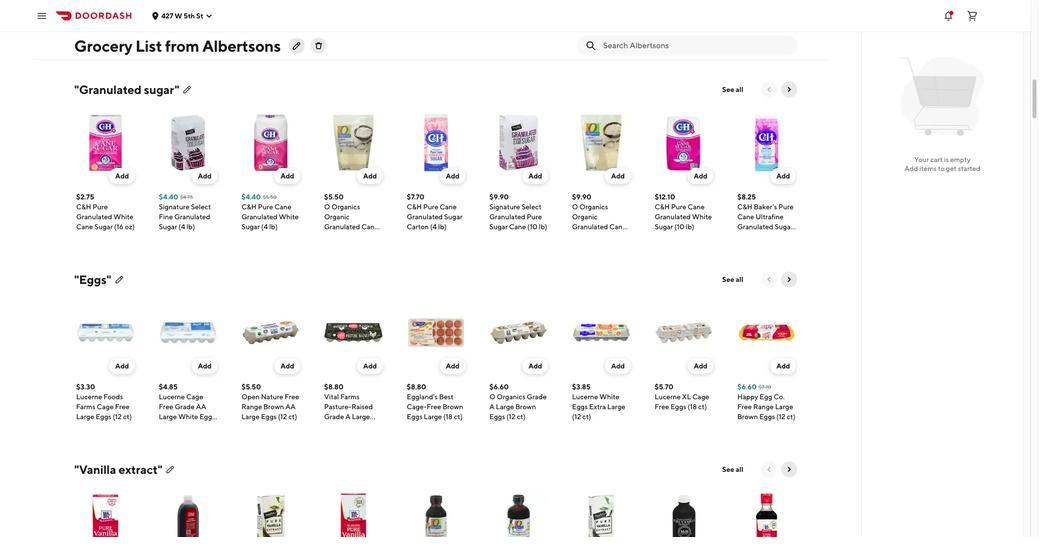 Task type: locate. For each thing, give the bounding box(es) containing it.
(8 inside kerrygold pure irish unsalted butter (8 oz)
[[429, 33, 435, 41]]

oz) inside $2.75 c&h pure granulated white cane sugar (16 oz)
[[125, 223, 135, 231]]

0 horizontal spatial o
[[324, 203, 330, 211]]

kerrygold inside kerrygold pure irish two unsalted butter sticks (8 oz)
[[572, 13, 604, 21]]

$2.75
[[76, 193, 94, 201]]

1 $6.60 from the left
[[490, 384, 509, 392]]

c&h pure cane granulated white sugar (4 lb) image
[[242, 114, 300, 172]]

add up $9.90 signature select granulated pure sugar cane (10 lb)
[[529, 172, 542, 180]]

irish inside kerrygold pure irish unsalted butter (8 oz)
[[407, 23, 420, 31]]

$4.40 $4.75 signature select fine granulated sugar (4 lb)
[[159, 193, 211, 231]]

2 horizontal spatial kerrygold
[[572, 13, 604, 21]]

"vanilla extract"
[[74, 463, 162, 477]]

1 land from the left
[[242, 13, 258, 21]]

0 horizontal spatial (18
[[159, 423, 168, 431]]

0 horizontal spatial $8.80
[[324, 384, 344, 392]]

0 vertical spatial all
[[736, 86, 744, 94]]

1 horizontal spatial update list image
[[183, 86, 191, 94]]

kerrygold for pure
[[324, 13, 355, 21]]

2 vertical spatial (18
[[159, 423, 168, 431]]

range down open
[[242, 403, 262, 411]]

2 vertical spatial (16
[[114, 223, 124, 231]]

update list image for "granulated sugar"
[[183, 86, 191, 94]]

unsalted
[[159, 23, 187, 31], [242, 23, 270, 31], [422, 23, 450, 31], [511, 23, 540, 31], [602, 23, 630, 31], [681, 23, 710, 31], [738, 23, 766, 31], [98, 33, 127, 41], [324, 33, 353, 41]]

$4.40 for signature
[[159, 193, 178, 201]]

organics for $6.60
[[497, 393, 526, 401]]

land for land o'lakes unsalted butter sticks (4 ct)
[[242, 13, 258, 21]]

add up nature
[[281, 363, 294, 371]]

o for o organics organic granulated cane sugar (64 oz)
[[572, 203, 578, 211]]

add for $6.60 o organics grade a large brown eggs (12 ct)
[[529, 363, 542, 371]]

o inside $5.50 o organics organic granulated cane sugar (32 oz)
[[324, 203, 330, 211]]

add
[[905, 165, 919, 173], [115, 172, 129, 180], [198, 172, 212, 180], [281, 172, 294, 180], [363, 172, 377, 180], [446, 172, 460, 180], [529, 172, 542, 180], [611, 172, 625, 180], [694, 172, 708, 180], [777, 172, 790, 180], [115, 363, 129, 371], [198, 363, 212, 371], [281, 363, 294, 371], [363, 363, 377, 371], [446, 363, 460, 371], [529, 363, 542, 371], [611, 363, 625, 371], [694, 363, 708, 371], [777, 363, 790, 371]]

empty retail cart image
[[896, 50, 990, 143]]

next image
[[786, 86, 793, 94]]

large inside '$3.85 lucerne white eggs extra large (12 ct)'
[[608, 403, 626, 411]]

0 vertical spatial see all button
[[717, 82, 750, 98]]

1 foods from the top
[[104, 13, 123, 21]]

lucerne for $4.85
[[159, 393, 185, 401]]

lucerne down $5.70
[[655, 393, 681, 401]]

granulated inside $9.90 signature select granulated pure sugar cane (10 lb)
[[490, 213, 526, 221]]

challenge inside challenge butter unsalted whipped butter (8 oz)
[[738, 13, 770, 21]]

granulated
[[76, 213, 112, 221], [174, 213, 210, 221], [242, 213, 278, 221], [407, 213, 443, 221], [490, 213, 526, 221], [655, 213, 691, 221], [324, 223, 360, 231], [572, 223, 608, 231], [738, 223, 774, 231]]

1 $9.90 from the left
[[490, 193, 509, 201]]

previous image
[[766, 86, 774, 94], [766, 276, 774, 284], [766, 466, 774, 474]]

lb) inside $9.90 signature select granulated pure sugar cane (10 lb)
[[539, 223, 548, 231]]

$6.60
[[490, 384, 509, 392], [738, 384, 757, 392]]

2 horizontal spatial $4.40
[[242, 193, 261, 201]]

2 challenge from the left
[[738, 13, 770, 21]]

2 range from the left
[[754, 403, 774, 411]]

vital farms pasture-raised grade a large eggs (12 ct) image
[[324, 304, 383, 363]]

pure inside kerrygold pure irish two unsalted butter sticks (8 oz)
[[605, 13, 620, 21]]

challenge for challenge butter unsalted whipped butter (8 oz)
[[738, 13, 770, 21]]

oz) inside $4.40 $4.95 lucerne foods sweet cream butter unsalted (16 oz)
[[87, 43, 97, 51]]

organics
[[332, 203, 360, 211], [580, 203, 608, 211], [497, 393, 526, 401]]

add up '$3.85 lucerne white eggs extra large (12 ct)'
[[611, 363, 625, 371]]

1 range from the left
[[242, 403, 262, 411]]

$5.50 inside $5.50 open nature free range brown aa large eggs (12 ct)
[[242, 384, 261, 392]]

c&h inside $8.25 c&h baker's pure cane ultrafine granulated sugar (4 lb)
[[738, 203, 753, 211]]

2 $9.90 from the left
[[572, 193, 592, 201]]

0 vertical spatial see
[[723, 86, 735, 94]]

0 vertical spatial update list image
[[183, 86, 191, 94]]

add up $9.90 o organics organic granulated cane sugar (64 oz)
[[611, 172, 625, 180]]

1 horizontal spatial kerrygold
[[407, 13, 438, 21]]

add for $8.80 vital farms pasture-raised grade a large eggs (12 ct)
[[363, 363, 377, 371]]

select
[[191, 203, 211, 211], [522, 203, 542, 211]]

0 vertical spatial previous image
[[766, 86, 774, 94]]

1 vertical spatial (18
[[444, 413, 453, 421]]

$3.85
[[572, 384, 591, 392]]

427 w 5th st button
[[151, 12, 213, 20]]

1 see all from the top
[[723, 86, 744, 94]]

0 horizontal spatial challenge
[[159, 13, 191, 21]]

free inside $5.50 open nature free range brown aa large eggs (12 ct)
[[285, 393, 299, 401]]

1 c&h from the left
[[76, 203, 91, 211]]

lucerne white eggs extra large (12 ct) image
[[572, 304, 631, 363]]

1 horizontal spatial sticks
[[594, 33, 613, 41]]

2 vertical spatial see all button
[[717, 462, 750, 478]]

(18 down $4.85
[[159, 423, 168, 431]]

0 horizontal spatial irish
[[354, 23, 368, 31]]

(12 inside $8.80 vital farms pasture-raised grade a large eggs (12 ct)
[[341, 423, 350, 431]]

add up $5.50 o organics organic granulated cane sugar (32 oz)
[[363, 172, 377, 180]]

1 aa from the left
[[196, 403, 206, 411]]

$9.90 for signature
[[490, 193, 509, 201]]

0 horizontal spatial organic
[[324, 213, 350, 221]]

add for $12.10 c&h pure cane granulated white sugar (10 lb)
[[694, 172, 708, 180]]

2 see from the top
[[723, 276, 735, 284]]

carton
[[407, 223, 429, 231]]

a inside $8.80 vital farms pasture-raised grade a large eggs (12 ct)
[[346, 413, 351, 421]]

0 horizontal spatial grade
[[175, 403, 195, 411]]

kerrygold grass- fed pure irish unsalted butter (8 oz)
[[324, 13, 383, 51]]

signature select granulated pure sugar cane (10 lb) image
[[490, 114, 548, 172]]

see all button for extract"
[[717, 462, 750, 478]]

sweet
[[76, 23, 96, 31]]

1 o'lakes from the left
[[259, 13, 285, 21]]

o inside $9.90 o organics organic granulated cane sugar (64 oz)
[[572, 203, 578, 211]]

cage
[[186, 393, 203, 401], [693, 393, 710, 401], [97, 403, 114, 411]]

$7.70 up carton
[[407, 193, 425, 201]]

1 horizontal spatial $6.60
[[738, 384, 757, 392]]

(18 down best
[[444, 413, 453, 421]]

add up $6.60 o organics grade a large brown eggs (12 ct) on the bottom
[[529, 363, 542, 371]]

lucerne inside '$3.85 lucerne white eggs extra large (12 ct)'
[[572, 393, 598, 401]]

brown inside $6.60 $7.70 happy egg co. free range large brown eggs (12 ct)
[[738, 413, 758, 421]]

2 horizontal spatial grade
[[527, 393, 547, 401]]

0 horizontal spatial $4.40
[[76, 3, 96, 11]]

0 vertical spatial a
[[490, 403, 495, 411]]

(8 for kerrygold pure irish unsalted butter (8 oz)
[[429, 33, 435, 41]]

2 horizontal spatial $5.50
[[324, 193, 344, 201]]

lucerne for $5.70
[[655, 393, 681, 401]]

2 sticks from the left
[[594, 33, 613, 41]]

$8.80 for vital
[[324, 384, 344, 392]]

ct)
[[270, 33, 279, 41], [699, 403, 707, 411], [123, 413, 132, 421], [289, 413, 297, 421], [454, 413, 463, 421], [517, 413, 526, 421], [583, 413, 591, 421], [787, 413, 796, 421], [170, 423, 178, 431], [352, 423, 360, 431]]

lucerne down $3.30
[[76, 393, 102, 401]]

2 foods from the top
[[104, 393, 123, 401]]

0 horizontal spatial a
[[346, 413, 351, 421]]

sugar inside $8.25 c&h baker's pure cane ultrafine granulated sugar (4 lb)
[[775, 223, 793, 231]]

3 see all button from the top
[[717, 462, 750, 478]]

$9.90 inside $9.90 signature select granulated pure sugar cane (10 lb)
[[490, 193, 509, 201]]

co.
[[774, 393, 785, 401]]

challenge inside challenge butter unsalted european style (8 oz)
[[159, 13, 191, 21]]

organics inside $9.90 o organics organic granulated cane sugar (64 oz)
[[580, 203, 608, 211]]

427
[[161, 12, 173, 20]]

$4.85
[[159, 384, 178, 392]]

1 (10 from the left
[[528, 223, 538, 231]]

$7.70 c&h pure cane granulated sugar carton (4 lb)
[[407, 193, 463, 231]]

$8.80
[[324, 384, 344, 392], [407, 384, 426, 392]]

add up co. on the bottom of the page
[[777, 363, 790, 371]]

2 $6.60 from the left
[[738, 384, 757, 392]]

1 horizontal spatial select
[[522, 203, 542, 211]]

0 horizontal spatial $7.70
[[407, 193, 425, 201]]

add for $5.70 lucerne xl cage free eggs (18 ct)
[[694, 363, 708, 371]]

2 vertical spatial see
[[723, 466, 735, 474]]

items
[[920, 165, 937, 173]]

(8 inside kerrygold pure irish two unsalted butter sticks (8 oz)
[[614, 33, 621, 41]]

2 see all from the top
[[723, 276, 744, 284]]

kerrygold
[[324, 13, 355, 21], [407, 13, 438, 21], [572, 13, 604, 21]]

lb) inside $12.10 c&h pure cane granulated white sugar (10 lb)
[[686, 223, 695, 231]]

free inside $6.60 $7.70 happy egg co. free range large brown eggs (12 ct)
[[738, 403, 752, 411]]

range
[[242, 403, 262, 411], [754, 403, 774, 411]]

0 horizontal spatial cage
[[97, 403, 114, 411]]

1 horizontal spatial update list image
[[293, 42, 301, 50]]

1 horizontal spatial (10
[[675, 223, 685, 231]]

lucerne xl cage free eggs (18 ct) image
[[655, 304, 714, 363]]

update list image right sugar"
[[183, 86, 191, 94]]

range down egg
[[754, 403, 774, 411]]

delete list image
[[315, 42, 323, 50]]

1 horizontal spatial organics
[[497, 393, 526, 401]]

a
[[490, 403, 495, 411], [346, 413, 351, 421]]

$4.75
[[180, 194, 193, 200]]

value corner imitation vanilla extract (8 oz) image
[[159, 494, 218, 538]]

2 select from the left
[[522, 203, 542, 211]]

large
[[496, 403, 514, 411], [608, 403, 626, 411], [776, 403, 794, 411], [76, 413, 94, 421], [159, 413, 177, 421], [242, 413, 260, 421], [352, 413, 370, 421], [424, 413, 442, 421]]

white inside $2.75 c&h pure granulated white cane sugar (16 oz)
[[114, 213, 133, 221]]

challenge butter unsalted european style (8 oz)
[[159, 13, 215, 51]]

0 horizontal spatial (16
[[76, 43, 86, 51]]

eggland's
[[407, 393, 438, 401]]

farms
[[341, 393, 360, 401], [76, 403, 95, 411]]

0 vertical spatial (18
[[688, 403, 697, 411]]

mccormick all natural pure vanilla extract (2 oz) image
[[324, 494, 383, 538]]

1 horizontal spatial challenge
[[738, 13, 770, 21]]

lucerne inside $4.40 $4.95 lucerne foods sweet cream butter unsalted (16 oz)
[[76, 13, 102, 21]]

see all button for sugar"
[[717, 82, 750, 98]]

eggs inside $5.50 open nature free range brown aa large eggs (12 ct)
[[261, 413, 277, 421]]

ultrafine
[[756, 213, 784, 221]]

pure inside $12.10 c&h pure cane granulated white sugar (10 lb)
[[671, 203, 687, 211]]

next image for "eggs"
[[786, 276, 793, 284]]

$3.30 lucerne foods farms cage free large eggs (12 ct)
[[76, 384, 132, 421]]

see
[[723, 86, 735, 94], [723, 276, 735, 284], [723, 466, 735, 474]]

range inside $5.50 open nature free range brown aa large eggs (12 ct)
[[242, 403, 262, 411]]

1 horizontal spatial a
[[490, 403, 495, 411]]

$7.70 up egg
[[759, 385, 771, 391]]

(18 down xl
[[688, 403, 697, 411]]

o
[[324, 203, 330, 211], [572, 203, 578, 211], [490, 393, 496, 401]]

cane inside $12.10 c&h pure cane granulated white sugar (10 lb)
[[688, 203, 705, 211]]

$6.60 $7.70 happy egg co. free range large brown eggs (12 ct)
[[738, 384, 796, 421]]

(1
[[541, 23, 546, 31]]

(10 for sugar
[[675, 223, 685, 231]]

$9.90
[[490, 193, 509, 201], [572, 193, 592, 201]]

$9.90 inside $9.90 o organics organic granulated cane sugar (64 oz)
[[572, 193, 592, 201]]

1 vertical spatial see all
[[723, 276, 744, 284]]

c&h for c&h pure cane granulated white sugar (10 lb)
[[655, 203, 670, 211]]

sugar"
[[144, 83, 179, 97]]

add up $3.30 lucerne foods farms cage free large eggs (12 ct)
[[115, 363, 129, 371]]

4 c&h from the left
[[655, 203, 670, 211]]

1 vertical spatial foods
[[104, 393, 123, 401]]

1 vertical spatial previous image
[[766, 276, 774, 284]]

1 vertical spatial see all button
[[717, 272, 750, 288]]

cane inside $2.75 c&h pure granulated white cane sugar (16 oz)
[[76, 223, 93, 231]]

0 horizontal spatial $9.90
[[490, 193, 509, 201]]

0 horizontal spatial (10
[[528, 223, 538, 231]]

add up $12.10 c&h pure cane granulated white sugar (10 lb)
[[694, 172, 708, 180]]

irish
[[354, 23, 368, 31], [407, 23, 420, 31], [572, 23, 586, 31]]

granulated inside $2.75 c&h pure granulated white cane sugar (16 oz)
[[76, 213, 112, 221]]

1 horizontal spatial $8.80
[[407, 384, 426, 392]]

2 horizontal spatial (16
[[697, 33, 706, 41]]

next image
[[786, 276, 793, 284], [786, 466, 793, 474]]

add for $9.90 o organics organic granulated cane sugar (64 oz)
[[611, 172, 625, 180]]

update list image
[[293, 42, 301, 50], [115, 276, 123, 284]]

add up $5.70 lucerne xl cage free eggs (18 ct)
[[694, 363, 708, 371]]

(12
[[113, 413, 122, 421], [278, 413, 287, 421], [507, 413, 516, 421], [572, 413, 581, 421], [777, 413, 786, 421], [341, 423, 350, 431]]

$5.50 inside $4.40 $5.50 c&h pure cane granulated white sugar (4 lb)
[[263, 194, 277, 200]]

extra right tillamook
[[687, 13, 704, 21]]

signature
[[159, 203, 190, 211], [490, 203, 520, 211]]

irish inside kerrygold pure irish two unsalted butter sticks (8 oz)
[[572, 23, 586, 31]]

1 irish from the left
[[354, 23, 368, 31]]

2 signature from the left
[[490, 203, 520, 211]]

1 vertical spatial grade
[[175, 403, 195, 411]]

1 vertical spatial (16
[[76, 43, 86, 51]]

1 horizontal spatial irish
[[407, 23, 420, 31]]

cage-
[[407, 403, 427, 411]]

o organics organic granulated cane sugar (64 oz) image
[[572, 114, 631, 172]]

1 horizontal spatial farms
[[341, 393, 360, 401]]

grade inside $6.60 o organics grade a large brown eggs (12 ct)
[[527, 393, 547, 401]]

eggs inside $5.70 lucerne xl cage free eggs (18 ct)
[[671, 403, 687, 411]]

eggs
[[572, 403, 588, 411], [671, 403, 687, 411], [96, 413, 111, 421], [200, 413, 215, 421], [261, 413, 277, 421], [407, 413, 423, 421], [490, 413, 505, 421], [760, 413, 775, 421], [324, 423, 340, 431]]

lucerne down $4.85
[[159, 393, 185, 401]]

organic up (32
[[324, 213, 350, 221]]

extra
[[687, 13, 704, 21], [589, 403, 606, 411]]

1 horizontal spatial (16
[[114, 223, 124, 231]]

0 horizontal spatial $5.50
[[242, 384, 261, 392]]

signature select pure vanilla extract (2 oz) image
[[572, 494, 631, 538]]

$4.40
[[76, 3, 96, 11], [159, 193, 178, 201], [242, 193, 261, 201]]

1 challenge from the left
[[159, 13, 191, 21]]

ct) inside $6.60 o organics grade a large brown eggs (12 ct)
[[517, 413, 526, 421]]

3 c&h from the left
[[407, 203, 422, 211]]

1 select from the left
[[191, 203, 211, 211]]

add up $4.40 $5.50 c&h pure cane granulated white sugar (4 lb)
[[281, 172, 294, 180]]

organic up (64 on the top
[[572, 213, 598, 221]]

0 horizontal spatial update list image
[[166, 466, 174, 474]]

brown inside $5.50 open nature free range brown aa large eggs (12 ct)
[[264, 403, 284, 411]]

unsalted inside kerrygold grass- fed pure irish unsalted butter (8 oz)
[[324, 33, 353, 41]]

1 previous image from the top
[[766, 86, 774, 94]]

0 horizontal spatial extra
[[589, 403, 606, 411]]

2 kerrygold from the left
[[407, 13, 438, 21]]

(4 inside $7.70 c&h pure cane granulated sugar carton (4 lb)
[[430, 223, 437, 231]]

2 organic from the left
[[572, 213, 598, 221]]

(8 for challenge butter unsalted whipped butter (8 oz)
[[738, 43, 744, 51]]

sugar inside $9.90 o organics organic granulated cane sugar (64 oz)
[[572, 233, 591, 241]]

add for $4.40 $5.50 c&h pure cane granulated white sugar (4 lb)
[[281, 172, 294, 180]]

c&h baker's pure cane ultrafine granulated sugar (4 lb) image
[[738, 114, 796, 172]]

lucerne down $3.85
[[572, 393, 598, 401]]

see all for sugar"
[[723, 86, 744, 94]]

3 previous image from the top
[[766, 466, 774, 474]]

c&h inside $7.70 c&h pure cane granulated sugar carton (4 lb)
[[407, 203, 422, 211]]

grade
[[527, 393, 547, 401], [175, 403, 195, 411], [324, 413, 344, 421]]

"granulated
[[74, 83, 142, 97]]

2 next image from the top
[[786, 466, 793, 474]]

update list image
[[183, 86, 191, 94], [166, 466, 174, 474]]

unsalted inside kerrygold pure irish unsalted butter (8 oz)
[[422, 23, 450, 31]]

signature select extract pure vanilla (1 oz) image
[[242, 494, 300, 538]]

xl
[[682, 393, 691, 401]]

(10 inside $9.90 signature select granulated pure sugar cane (10 lb)
[[528, 223, 538, 231]]

white
[[114, 213, 133, 221], [279, 213, 299, 221], [692, 213, 712, 221], [600, 393, 620, 401], [178, 413, 198, 421]]

add down your
[[905, 165, 919, 173]]

farms down $3.30
[[76, 403, 95, 411]]

add up $7.70 c&h pure cane granulated sugar carton (4 lb)
[[446, 172, 460, 180]]

3 see all from the top
[[723, 466, 744, 474]]

1 vertical spatial next image
[[786, 466, 793, 474]]

1 signature from the left
[[159, 203, 190, 211]]

$7.70 inside $6.60 $7.70 happy egg co. free range large brown eggs (12 ct)
[[759, 385, 771, 391]]

lb)
[[490, 33, 498, 41], [187, 223, 195, 231], [269, 223, 278, 231], [438, 223, 447, 231], [539, 223, 548, 231], [686, 223, 695, 231], [746, 233, 754, 241]]

(4 inside land o'lakes unsalted butter sticks (4 ct)
[[262, 33, 268, 41]]

brown
[[264, 403, 284, 411], [443, 403, 463, 411], [516, 403, 536, 411], [738, 413, 758, 421]]

update list image right extract"
[[166, 466, 174, 474]]

0 horizontal spatial aa
[[196, 403, 206, 411]]

add up raised
[[363, 363, 377, 371]]

oz) inside $5.50 o organics organic granulated cane sugar (32 oz)
[[356, 233, 365, 241]]

1 see all button from the top
[[717, 82, 750, 98]]

2 vertical spatial see all
[[723, 466, 744, 474]]

land
[[242, 13, 258, 21], [490, 13, 506, 21]]

1 vertical spatial all
[[736, 276, 744, 284]]

0 horizontal spatial range
[[242, 403, 262, 411]]

2 irish from the left
[[407, 23, 420, 31]]

add up $2.75 c&h pure granulated white cane sugar (16 oz)
[[115, 172, 129, 180]]

add up $4.85 lucerne cage free grade aa large white eggs (18 ct)
[[198, 363, 212, 371]]

signature inside $9.90 signature select granulated pure sugar cane (10 lb)
[[490, 203, 520, 211]]

1 horizontal spatial $7.70
[[759, 385, 771, 391]]

1 horizontal spatial extra
[[687, 13, 704, 21]]

(8
[[209, 33, 215, 41], [376, 33, 383, 41], [429, 33, 435, 41], [614, 33, 621, 41], [738, 43, 744, 51]]

$7.70
[[407, 193, 425, 201], [759, 385, 771, 391]]

add for $4.40 $4.75 signature select fine granulated sugar (4 lb)
[[198, 172, 212, 180]]

0 vertical spatial see all
[[723, 86, 744, 94]]

0 vertical spatial $7.70
[[407, 193, 425, 201]]

$3.85 lucerne white eggs extra large (12 ct)
[[572, 384, 626, 421]]

1 horizontal spatial $9.90
[[572, 193, 592, 201]]

lucerne up sweet
[[76, 13, 102, 21]]

1 vertical spatial extra
[[589, 403, 606, 411]]

0 vertical spatial next image
[[786, 276, 793, 284]]

o organics organic granulated cane sugar (32 oz) image
[[324, 114, 383, 172]]

0 horizontal spatial land
[[242, 13, 258, 21]]

unsalted inside kerrygold pure irish two unsalted butter sticks (8 oz)
[[602, 23, 630, 31]]

3 see from the top
[[723, 466, 735, 474]]

cane inside $5.50 o organics organic granulated cane sugar (32 oz)
[[362, 223, 379, 231]]

0 vertical spatial extra
[[687, 13, 704, 21]]

add for $8.80 eggland's best cage-free brown eggs large (18 ct)
[[446, 363, 460, 371]]

add for $7.70 c&h pure cane granulated sugar carton (4 lb)
[[446, 172, 460, 180]]

get
[[946, 165, 957, 173]]

cream
[[97, 23, 119, 31]]

3 sticks from the left
[[677, 33, 696, 41]]

all
[[736, 86, 744, 94], [736, 276, 744, 284], [736, 466, 744, 474]]

pure
[[440, 13, 455, 21], [605, 13, 620, 21], [338, 23, 353, 31], [93, 203, 108, 211], [258, 203, 273, 211], [423, 203, 439, 211], [671, 203, 687, 211], [779, 203, 794, 211], [527, 213, 542, 221]]

update list image for "vanilla extract"
[[166, 466, 174, 474]]

1 horizontal spatial (18
[[444, 413, 453, 421]]

1 sticks from the left
[[242, 33, 260, 41]]

5 c&h from the left
[[738, 203, 753, 211]]

0 vertical spatial farms
[[341, 393, 360, 401]]

lucerne foods farms cage free large eggs (12 ct) image
[[76, 304, 135, 363]]

2 vertical spatial all
[[736, 466, 744, 474]]

lucerne for $3.85
[[572, 393, 598, 401]]

pure inside kerrygold grass- fed pure irish unsalted butter (8 oz)
[[338, 23, 353, 31]]

(4
[[262, 33, 268, 41], [179, 223, 185, 231], [261, 223, 268, 231], [430, 223, 437, 231], [738, 233, 744, 241]]

c&h pure granulated white cane sugar (16 oz) image
[[76, 114, 135, 172]]

0 horizontal spatial o'lakes
[[259, 13, 285, 21]]

1 horizontal spatial land
[[490, 13, 506, 21]]

grocery
[[74, 36, 132, 55]]

lb) inside 'land o'lakes butter unsalted (1 lb)'
[[490, 33, 498, 41]]

$5.50
[[324, 193, 344, 201], [263, 194, 277, 200], [242, 384, 261, 392]]

1 vertical spatial see
[[723, 276, 735, 284]]

foods inside $3.30 lucerne foods farms cage free large eggs (12 ct)
[[104, 393, 123, 401]]

update list image left delete list "icon" at the left top
[[293, 42, 301, 50]]

1 horizontal spatial signature
[[490, 203, 520, 211]]

(4 inside $4.40 $5.50 c&h pure cane granulated white sugar (4 lb)
[[261, 223, 268, 231]]

happy egg co. free range large brown eggs (12 ct) image
[[738, 304, 796, 363]]

farms inside $8.80 vital farms pasture-raised grade a large eggs (12 ct)
[[341, 393, 360, 401]]

o'lakes inside land o'lakes unsalted butter sticks (4 ct)
[[259, 13, 285, 21]]

brown inside $6.60 o organics grade a large brown eggs (12 ct)
[[516, 403, 536, 411]]

empty
[[951, 156, 971, 164]]

lucerne cage free grade aa large white eggs (18 ct) image
[[159, 304, 218, 363]]

0 horizontal spatial sticks
[[242, 33, 260, 41]]

1 see from the top
[[723, 86, 735, 94]]

2 horizontal spatial cage
[[693, 393, 710, 401]]

(10 inside $12.10 c&h pure cane granulated white sugar (10 lb)
[[675, 223, 685, 231]]

2 o'lakes from the left
[[507, 13, 533, 21]]

butter inside 'land o'lakes butter unsalted (1 lb)'
[[490, 23, 510, 31]]

1 horizontal spatial o
[[490, 393, 496, 401]]

2 c&h from the left
[[242, 203, 257, 211]]

$12.10
[[655, 193, 676, 201]]

$8.80 inside $8.80 vital farms pasture-raised grade a large eggs (12 ct)
[[324, 384, 344, 392]]

2 horizontal spatial irish
[[572, 23, 586, 31]]

1 horizontal spatial cage
[[186, 393, 203, 401]]

2 horizontal spatial sticks
[[677, 33, 696, 41]]

ct) inside $8.80 eggland's best cage-free brown eggs large (18 ct)
[[454, 413, 463, 421]]

0 horizontal spatial signature
[[159, 203, 190, 211]]

2 land from the left
[[490, 13, 506, 21]]

0 vertical spatial foods
[[104, 13, 123, 21]]

(16 inside $2.75 c&h pure granulated white cane sugar (16 oz)
[[114, 223, 124, 231]]

$8.80 up vital
[[324, 384, 344, 392]]

1 $8.80 from the left
[[324, 384, 344, 392]]

large inside $4.85 lucerne cage free grade aa large white eggs (18 ct)
[[159, 413, 177, 421]]

5th
[[184, 12, 195, 20]]

o'lakes for unsalted
[[507, 13, 533, 21]]

update list image right "eggs"
[[115, 276, 123, 284]]

1 kerrygold from the left
[[324, 13, 355, 21]]

lucerne
[[76, 13, 102, 21], [76, 393, 102, 401], [159, 393, 185, 401], [572, 393, 598, 401], [655, 393, 681, 401]]

butter inside tillamook extra creamy unsalted butter sticks (16 oz)
[[655, 33, 675, 41]]

extra down $3.85
[[589, 403, 606, 411]]

2 vertical spatial previous image
[[766, 466, 774, 474]]

0 vertical spatial grade
[[527, 393, 547, 401]]

1 horizontal spatial aa
[[286, 403, 296, 411]]

3 all from the top
[[736, 466, 744, 474]]

large inside $6.60 o organics grade a large brown eggs (12 ct)
[[496, 403, 514, 411]]

(8 inside challenge butter unsalted european style (8 oz)
[[209, 33, 215, 41]]

0 horizontal spatial kerrygold
[[324, 13, 355, 21]]

$4.85 lucerne cage free grade aa large white eggs (18 ct)
[[159, 384, 215, 431]]

irish for kerrygold pure irish unsalted butter (8 oz)
[[407, 23, 420, 31]]

2 vertical spatial grade
[[324, 413, 344, 421]]

1 horizontal spatial grade
[[324, 413, 344, 421]]

add up baker's
[[777, 172, 790, 180]]

organics for $5.50
[[332, 203, 360, 211]]

1 next image from the top
[[786, 276, 793, 284]]

grass-
[[357, 13, 378, 21]]

land for land o'lakes butter unsalted (1 lb)
[[490, 13, 506, 21]]

egg
[[760, 393, 773, 401]]

1 horizontal spatial organic
[[572, 213, 598, 221]]

creamy
[[655, 23, 680, 31]]

$2.75 c&h pure granulated white cane sugar (16 oz)
[[76, 193, 135, 231]]

add up $4.40 $4.75 signature select fine granulated sugar (4 lb)
[[198, 172, 212, 180]]

2 $8.80 from the left
[[407, 384, 426, 392]]

irish for kerrygold pure irish two unsalted butter sticks (8 oz)
[[572, 23, 586, 31]]

previous image for sugar"
[[766, 86, 774, 94]]

add up best
[[446, 363, 460, 371]]

1 organic from the left
[[324, 213, 350, 221]]

$8.80 up eggland's
[[407, 384, 426, 392]]

farms up raised
[[341, 393, 360, 401]]

1 vertical spatial update list image
[[166, 466, 174, 474]]

3 kerrygold from the left
[[572, 13, 604, 21]]

$9.90 signature select granulated pure sugar cane (10 lb)
[[490, 193, 548, 231]]

2 horizontal spatial o
[[572, 203, 578, 211]]

o organics organic madagascar pure vanilla extract (4 oz) image
[[490, 494, 548, 538]]

two
[[587, 23, 600, 31]]

2 (10 from the left
[[675, 223, 685, 231]]

lucerne inside $3.30 lucerne foods farms cage free large eggs (12 ct)
[[76, 393, 102, 401]]

0 horizontal spatial organics
[[332, 203, 360, 211]]

2 horizontal spatial organics
[[580, 203, 608, 211]]

1 all from the top
[[736, 86, 744, 94]]

1 horizontal spatial $5.50
[[263, 194, 277, 200]]

2 horizontal spatial (18
[[688, 403, 697, 411]]

(10
[[528, 223, 538, 231], [675, 223, 685, 231]]

$8.80 eggland's best cage-free brown eggs large (18 ct)
[[407, 384, 463, 421]]

0 horizontal spatial select
[[191, 203, 211, 211]]

0 vertical spatial (16
[[697, 33, 706, 41]]

large inside $8.80 vital farms pasture-raised grade a large eggs (12 ct)
[[352, 413, 370, 421]]

cane inside $9.90 signature select granulated pure sugar cane (10 lb)
[[509, 223, 526, 231]]

3 irish from the left
[[572, 23, 586, 31]]

butter inside challenge butter unsalted european style (8 oz)
[[193, 13, 213, 21]]

2 aa from the left
[[286, 403, 296, 411]]

unsalted inside land o'lakes unsalted butter sticks (4 ct)
[[242, 23, 270, 31]]

$4.40 inside $4.40 $5.50 c&h pure cane granulated white sugar (4 lb)
[[242, 193, 261, 201]]



Task type: vqa. For each thing, say whether or not it's contained in the screenshot.
top (Optional)
no



Task type: describe. For each thing, give the bounding box(es) containing it.
$7.70 inside $7.70 c&h pure cane granulated sugar carton (4 lb)
[[407, 193, 425, 201]]

o for o organics grade a large brown eggs (12 ct)
[[490, 393, 496, 401]]

kerrygold for unsalted
[[407, 13, 438, 21]]

kerrygold pure irish two unsalted butter sticks (8 oz)
[[572, 13, 630, 51]]

2 previous image from the top
[[766, 276, 774, 284]]

$6.60 o organics grade a large brown eggs (12 ct)
[[490, 384, 547, 421]]

granulated inside $12.10 c&h pure cane granulated white sugar (10 lb)
[[655, 213, 691, 221]]

$5.70
[[655, 384, 674, 392]]

o'lakes for butter
[[259, 13, 285, 21]]

irish inside kerrygold grass- fed pure irish unsalted butter (8 oz)
[[354, 23, 368, 31]]

$4.40 for c&h
[[242, 193, 261, 201]]

(16 inside tillamook extra creamy unsalted butter sticks (16 oz)
[[697, 33, 706, 41]]

sugar inside $5.50 o organics organic granulated cane sugar (32 oz)
[[324, 233, 343, 241]]

sticks inside kerrygold pure irish two unsalted butter sticks (8 oz)
[[594, 33, 613, 41]]

$4.40 $4.95 lucerne foods sweet cream butter unsalted (16 oz)
[[76, 3, 127, 51]]

organic for $5.50
[[324, 213, 350, 221]]

unsalted inside challenge butter unsalted whipped butter (8 oz)
[[738, 23, 766, 31]]

(16 inside $4.40 $4.95 lucerne foods sweet cream butter unsalted (16 oz)
[[76, 43, 86, 51]]

fed
[[324, 23, 336, 31]]

add for $5.50 o organics organic granulated cane sugar (32 oz)
[[363, 172, 377, 180]]

0 vertical spatial update list image
[[293, 42, 301, 50]]

(12 inside $6.60 o organics grade a large brown eggs (12 ct)
[[507, 413, 516, 421]]

c&h pure cane granulated sugar carton (4 lb) image
[[407, 114, 466, 172]]

(4 inside $4.40 $4.75 signature select fine granulated sugar (4 lb)
[[179, 223, 185, 231]]

fine
[[159, 213, 173, 221]]

$12.10 c&h pure cane granulated white sugar (10 lb)
[[655, 193, 712, 231]]

add for $3.30 lucerne foods farms cage free large eggs (12 ct)
[[115, 363, 129, 371]]

from
[[165, 36, 199, 55]]

signature inside $4.40 $4.75 signature select fine granulated sugar (4 lb)
[[159, 203, 190, 211]]

o for o organics organic granulated cane sugar (32 oz)
[[324, 203, 330, 211]]

eggs inside $6.60 o organics grade a large brown eggs (12 ct)
[[490, 413, 505, 421]]

$5.50 for $5.50 o organics organic granulated cane sugar (32 oz)
[[324, 193, 344, 201]]

(8 for challenge butter unsalted european style (8 oz)
[[209, 33, 215, 41]]

add for $3.85 lucerne white eggs extra large (12 ct)
[[611, 363, 625, 371]]

tillamook
[[655, 13, 686, 21]]

aa inside $5.50 open nature free range brown aa large eggs (12 ct)
[[286, 403, 296, 411]]

pure inside kerrygold pure irish unsalted butter (8 oz)
[[440, 13, 455, 21]]

sticks inside land o'lakes unsalted butter sticks (4 ct)
[[242, 33, 260, 41]]

range inside $6.60 $7.70 happy egg co. free range large brown eggs (12 ct)
[[754, 403, 774, 411]]

st
[[196, 12, 203, 20]]

grocery list from albertsons
[[74, 36, 281, 55]]

whipped
[[738, 33, 768, 41]]

lb) inside $4.40 $5.50 c&h pure cane granulated white sugar (4 lb)
[[269, 223, 278, 231]]

add for $9.90 signature select granulated pure sugar cane (10 lb)
[[529, 172, 542, 180]]

signature select fine granulated sugar (4 lb) image
[[159, 114, 218, 172]]

challenge butter unsalted whipped butter (8 oz)
[[738, 13, 792, 51]]

vital
[[324, 393, 339, 401]]

$8.25
[[738, 193, 756, 201]]

eggs inside $8.80 vital farms pasture-raised grade a large eggs (12 ct)
[[324, 423, 340, 431]]

unsalted inside tillamook extra creamy unsalted butter sticks (16 oz)
[[681, 23, 710, 31]]

large inside $5.50 open nature free range brown aa large eggs (12 ct)
[[242, 413, 260, 421]]

lucerne for $3.30
[[76, 393, 102, 401]]

ct) inside $4.85 lucerne cage free grade aa large white eggs (18 ct)
[[170, 423, 178, 431]]

eggs inside $6.60 $7.70 happy egg co. free range large brown eggs (12 ct)
[[760, 413, 775, 421]]

granulated inside $4.40 $4.75 signature select fine granulated sugar (4 lb)
[[174, 213, 210, 221]]

pure inside $4.40 $5.50 c&h pure cane granulated white sugar (4 lb)
[[258, 203, 273, 211]]

sugar inside $4.40 $5.50 c&h pure cane granulated white sugar (4 lb)
[[242, 223, 260, 231]]

morton & bassett spices pure vanilla extract (4 oz) image
[[655, 494, 714, 538]]

butter inside kerrygold pure irish unsalted butter (8 oz)
[[407, 33, 427, 41]]

happy
[[738, 393, 759, 401]]

427 w 5th st
[[161, 12, 203, 20]]

o organics madagascar pure vanilla extract (2 oz) image
[[407, 494, 466, 538]]

$8.80 for eggland's
[[407, 384, 426, 392]]

lb) inside $7.70 c&h pure cane granulated sugar carton (4 lb)
[[438, 223, 447, 231]]

tillamook extra creamy unsalted butter sticks (16 oz)
[[655, 13, 710, 51]]

free inside $8.80 eggland's best cage-free brown eggs large (18 ct)
[[427, 403, 441, 411]]

(10 for cane
[[528, 223, 538, 231]]

$5.70 lucerne xl cage free eggs (18 ct)
[[655, 384, 710, 411]]

a inside $6.60 o organics grade a large brown eggs (12 ct)
[[490, 403, 495, 411]]

unsalted inside challenge butter unsalted european style (8 oz)
[[159, 23, 187, 31]]

$5.50 for $5.50 open nature free range brown aa large eggs (12 ct)
[[242, 384, 261, 392]]

open
[[242, 393, 260, 401]]

$4.95
[[98, 4, 111, 10]]

nature
[[261, 393, 283, 401]]

granulated inside $4.40 $5.50 c&h pure cane granulated white sugar (4 lb)
[[242, 213, 278, 221]]

(32
[[344, 233, 354, 241]]

$9.90 o organics organic granulated cane sugar (64 oz)
[[572, 193, 627, 241]]

oz) inside challenge butter unsalted whipped butter (8 oz)
[[746, 43, 755, 51]]

"vanilla
[[74, 463, 116, 477]]

free inside $4.85 lucerne cage free grade aa large white eggs (18 ct)
[[159, 403, 173, 411]]

is
[[945, 156, 949, 164]]

cane inside $4.40 $5.50 c&h pure cane granulated white sugar (4 lb)
[[275, 203, 292, 211]]

"eggs"
[[74, 273, 111, 287]]

style
[[191, 33, 207, 41]]

add for $6.60 $7.70 happy egg co. free range large brown eggs (12 ct)
[[777, 363, 790, 371]]

organic for $9.90
[[572, 213, 598, 221]]

2 see all button from the top
[[717, 272, 750, 288]]

(18 inside $5.70 lucerne xl cage free eggs (18 ct)
[[688, 403, 697, 411]]

cage inside $4.85 lucerne cage free grade aa large white eggs (18 ct)
[[186, 393, 203, 401]]

$9.90 for o
[[572, 193, 592, 201]]

brown inside $8.80 eggland's best cage-free brown eggs large (18 ct)
[[443, 403, 463, 411]]

butter inside kerrygold grass- fed pure irish unsalted butter (8 oz)
[[354, 33, 375, 41]]

(8 inside kerrygold grass- fed pure irish unsalted butter (8 oz)
[[376, 33, 383, 41]]

baker's
[[754, 203, 777, 211]]

o organics grade a large brown eggs (12 ct) image
[[490, 304, 548, 363]]

cart
[[931, 156, 943, 164]]

c&h pure cane granulated white sugar (10 lb) image
[[655, 114, 714, 172]]

oz) inside kerrygold grass- fed pure irish unsalted butter (8 oz)
[[324, 43, 334, 51]]

butter inside land o'lakes unsalted butter sticks (4 ct)
[[272, 23, 292, 31]]

$6.60 for happy
[[738, 384, 757, 392]]

mccormick pure vanilla extract (1 oz) image
[[76, 494, 135, 538]]

c&h for c&h pure cane granulated sugar carton (4 lb)
[[407, 203, 422, 211]]

2 all from the top
[[736, 276, 744, 284]]

(12 inside $3.30 lucerne foods farms cage free large eggs (12 ct)
[[113, 413, 122, 421]]

pure inside $7.70 c&h pure cane granulated sugar carton (4 lb)
[[423, 203, 439, 211]]

sugar inside $4.40 $4.75 signature select fine granulated sugar (4 lb)
[[159, 223, 177, 231]]

granulated inside $7.70 c&h pure cane granulated sugar carton (4 lb)
[[407, 213, 443, 221]]

cage inside $5.70 lucerne xl cage free eggs (18 ct)
[[693, 393, 710, 401]]

kerrygold pure irish unsalted butter (8 oz)
[[407, 13, 455, 41]]

eggs inside $4.85 lucerne cage free grade aa large white eggs (18 ct)
[[200, 413, 215, 421]]

organics for $9.90
[[580, 203, 608, 211]]

all for sugar"
[[736, 86, 744, 94]]

butter inside kerrygold pure irish two unsalted butter sticks (8 oz)
[[572, 33, 593, 41]]

0 items, open order cart image
[[967, 10, 979, 22]]

$8.25 c&h baker's pure cane ultrafine granulated sugar (4 lb)
[[738, 193, 794, 241]]

all for extract"
[[736, 466, 744, 474]]

land o'lakes unsalted butter sticks (4 ct)
[[242, 13, 292, 41]]

c&h for c&h baker's pure cane ultrafine granulated sugar (4 lb)
[[738, 203, 753, 211]]

(4 inside $8.25 c&h baker's pure cane ultrafine granulated sugar (4 lb)
[[738, 233, 744, 241]]

foods inside $4.40 $4.95 lucerne foods sweet cream butter unsalted (16 oz)
[[104, 13, 123, 21]]

add for $4.85 lucerne cage free grade aa large white eggs (18 ct)
[[198, 363, 212, 371]]

list
[[136, 36, 162, 55]]

(18 inside $4.85 lucerne cage free grade aa large white eggs (18 ct)
[[159, 423, 168, 431]]

c&h for c&h pure granulated white cane sugar (16 oz)
[[76, 203, 91, 211]]

grade inside $8.80 vital farms pasture-raised grade a large eggs (12 ct)
[[324, 413, 344, 421]]

oz) inside kerrygold pure irish two unsalted butter sticks (8 oz)
[[572, 43, 582, 51]]

see for sugar"
[[723, 86, 735, 94]]

add for $2.75 c&h pure granulated white cane sugar (16 oz)
[[115, 172, 129, 180]]

white inside $4.40 $5.50 c&h pure cane granulated white sugar (4 lb)
[[279, 213, 299, 221]]

extract"
[[119, 463, 162, 477]]

w
[[175, 12, 182, 20]]

$8.80 vital farms pasture-raised grade a large eggs (12 ct)
[[324, 384, 373, 431]]

oz) inside kerrygold pure irish unsalted butter (8 oz)
[[437, 33, 446, 41]]

cane inside $7.70 c&h pure cane granulated sugar carton (4 lb)
[[440, 203, 457, 211]]

your cart is empty add items to get started
[[905, 156, 981, 173]]

lb) inside $4.40 $4.75 signature select fine granulated sugar (4 lb)
[[187, 223, 195, 231]]

(64
[[592, 233, 603, 241]]

"granulated sugar"
[[74, 83, 179, 97]]

pasture-
[[324, 403, 352, 411]]

open menu image
[[36, 10, 48, 22]]

to
[[938, 165, 945, 173]]

1 vertical spatial update list image
[[115, 276, 123, 284]]

eggland's best cage-free brown eggs large (18 ct) image
[[407, 304, 466, 363]]

unsalted inside 'land o'lakes butter unsalted (1 lb)'
[[511, 23, 540, 31]]

$6.60 for organics
[[490, 384, 509, 392]]

lb) inside $8.25 c&h baker's pure cane ultrafine granulated sugar (4 lb)
[[746, 233, 754, 241]]

sugar inside $7.70 c&h pure cane granulated sugar carton (4 lb)
[[444, 213, 463, 221]]

oz) inside challenge butter unsalted european style (8 oz)
[[159, 43, 169, 51]]

see for extract"
[[723, 466, 735, 474]]

$4.40 for lucerne
[[76, 3, 96, 11]]

Search Albertsons search field
[[603, 40, 789, 51]]

notification bell image
[[943, 10, 955, 22]]

european
[[159, 33, 190, 41]]

$5.50 o organics organic granulated cane sugar (32 oz)
[[324, 193, 379, 241]]

eggs inside $3.30 lucerne foods farms cage free large eggs (12 ct)
[[96, 413, 111, 421]]

sugar inside $9.90 signature select granulated pure sugar cane (10 lb)
[[490, 223, 508, 231]]

raised
[[352, 403, 373, 411]]

$3.30
[[76, 384, 95, 392]]

ct) inside $5.70 lucerne xl cage free eggs (18 ct)
[[699, 403, 707, 411]]

butter inside $4.40 $4.95 lucerne foods sweet cream butter unsalted (16 oz)
[[76, 33, 97, 41]]

sugar inside $12.10 c&h pure cane granulated white sugar (10 lb)
[[655, 223, 673, 231]]

unsalted inside $4.40 $4.95 lucerne foods sweet cream butter unsalted (16 oz)
[[98, 33, 127, 41]]

previous image for extract"
[[766, 466, 774, 474]]

sugar inside $2.75 c&h pure granulated white cane sugar (16 oz)
[[95, 223, 113, 231]]

free inside $3.30 lucerne foods farms cage free large eggs (12 ct)
[[115, 403, 130, 411]]

ct) inside $8.80 vital farms pasture-raised grade a large eggs (12 ct)
[[352, 423, 360, 431]]

add for $5.50 open nature free range brown aa large eggs (12 ct)
[[281, 363, 294, 371]]

your
[[915, 156, 929, 164]]

albertsons
[[202, 36, 281, 55]]

next image for "vanilla extract"
[[786, 466, 793, 474]]

kerrygold for two
[[572, 13, 604, 21]]

mccormick all natural pure vanilla extract (8 oz) image
[[738, 494, 796, 538]]

land o'lakes butter unsalted (1 lb)
[[490, 13, 546, 41]]

started
[[958, 165, 981, 173]]

granulated inside $5.50 o organics organic granulated cane sugar (32 oz)
[[324, 223, 360, 231]]

add for $8.25 c&h baker's pure cane ultrafine granulated sugar (4 lb)
[[777, 172, 790, 180]]

ct) inside $5.50 open nature free range brown aa large eggs (12 ct)
[[289, 413, 297, 421]]

challenge for challenge butter unsalted european style (8 oz)
[[159, 13, 191, 21]]

open nature free range brown aa large eggs (12 ct) image
[[242, 304, 300, 363]]

eggs inside $8.80 eggland's best cage-free brown eggs large (18 ct)
[[407, 413, 423, 421]]

see all for extract"
[[723, 466, 744, 474]]

white inside $4.85 lucerne cage free grade aa large white eggs (18 ct)
[[178, 413, 198, 421]]

$4.40 $5.50 c&h pure cane granulated white sugar (4 lb)
[[242, 193, 299, 231]]

select inside $4.40 $4.75 signature select fine granulated sugar (4 lb)
[[191, 203, 211, 211]]

best
[[439, 393, 454, 401]]

$5.50 open nature free range brown aa large eggs (12 ct)
[[242, 384, 299, 421]]

ct) inside $3.30 lucerne foods farms cage free large eggs (12 ct)
[[123, 413, 132, 421]]

grade inside $4.85 lucerne cage free grade aa large white eggs (18 ct)
[[175, 403, 195, 411]]

white inside '$3.85 lucerne white eggs extra large (12 ct)'
[[600, 393, 620, 401]]



